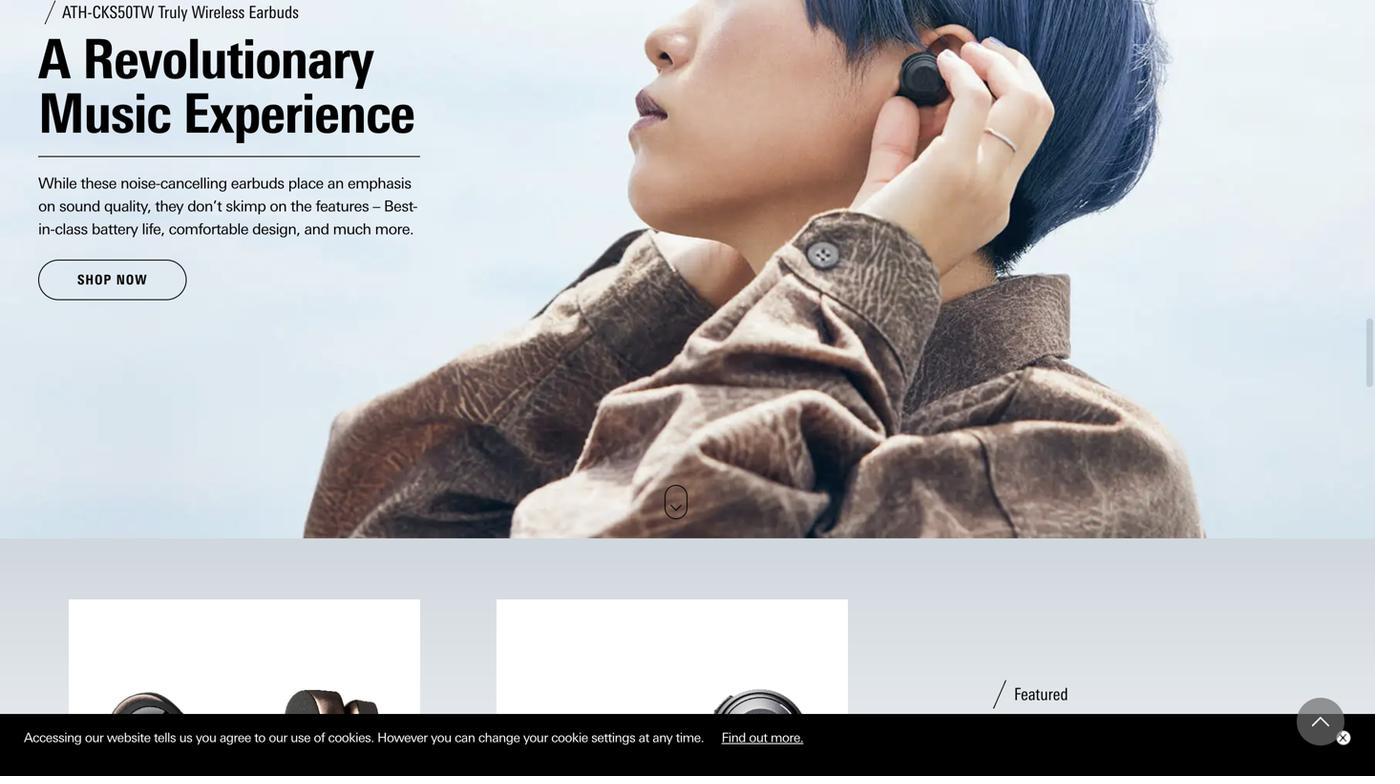 Task type: locate. For each thing, give the bounding box(es) containing it.
arrow up image
[[1313, 714, 1330, 731]]

earbuds
[[231, 175, 284, 192]]

and
[[304, 221, 329, 238]]

1 vertical spatial more.
[[771, 731, 804, 746]]

cookies.
[[328, 731, 374, 746]]

our
[[85, 731, 103, 746], [269, 731, 287, 746]]

0 horizontal spatial our
[[85, 731, 103, 746]]

shop now button
[[38, 260, 187, 301]]

settings
[[592, 731, 636, 746]]

don't
[[187, 198, 222, 215]]

shop now link
[[38, 260, 187, 301]]

tells
[[154, 731, 176, 746]]

0 horizontal spatial on
[[38, 198, 55, 215]]

find
[[722, 731, 746, 746]]

noise-
[[120, 175, 160, 192]]

while
[[38, 175, 77, 192]]

more. inside the while these noise-cancelling earbuds place an emphasis on sound quality, they don't skimp on the features – best- in-class battery life, comfortable design, and much more.
[[375, 221, 414, 238]]

1 horizontal spatial on
[[270, 198, 287, 215]]

shop
[[77, 272, 112, 288]]

of
[[314, 731, 325, 746]]

change
[[479, 731, 520, 746]]

ath twx9 image
[[84, 615, 405, 777]]

they
[[155, 198, 184, 215]]

our left website
[[85, 731, 103, 746]]

time.
[[676, 731, 704, 746]]

1 horizontal spatial you
[[431, 731, 452, 746]]

you left "can"
[[431, 731, 452, 746]]

these
[[81, 175, 117, 192]]

out
[[749, 731, 768, 746]]

sound
[[59, 198, 100, 215]]

find out more. link
[[708, 724, 818, 753]]

can
[[455, 731, 475, 746]]

cross image
[[1339, 735, 1347, 742]]

on
[[38, 198, 55, 215], [270, 198, 287, 215]]

more.
[[375, 221, 414, 238], [771, 731, 804, 746]]

battery
[[92, 221, 138, 238]]

2 you from the left
[[431, 731, 452, 746]]

1 horizontal spatial our
[[269, 731, 287, 746]]

more. down the best-
[[375, 221, 414, 238]]

while these noise-cancelling earbuds place an emphasis on sound quality, they don't skimp on the features – best- in-class battery life, comfortable design, and much more.
[[38, 175, 418, 238]]

1 on from the left
[[38, 198, 55, 215]]

0 horizontal spatial more.
[[375, 221, 414, 238]]

1 horizontal spatial more.
[[771, 731, 804, 746]]

an
[[328, 175, 344, 192]]

on up the design,
[[270, 198, 287, 215]]

featured
[[1015, 685, 1069, 705]]

you
[[196, 731, 216, 746], [431, 731, 452, 746]]

shop now
[[77, 272, 148, 288]]

use
[[291, 731, 311, 746]]

our right to
[[269, 731, 287, 746]]

website
[[107, 731, 150, 746]]

place
[[288, 175, 324, 192]]

0 horizontal spatial you
[[196, 731, 216, 746]]

0 vertical spatial more.
[[375, 221, 414, 238]]

accessing
[[24, 731, 82, 746]]

1 our from the left
[[85, 731, 103, 746]]

on up in- at the top
[[38, 198, 55, 215]]

more. right out
[[771, 731, 804, 746]]

2 our from the left
[[269, 731, 287, 746]]

features
[[316, 198, 369, 215]]

you right the us
[[196, 731, 216, 746]]

in-
[[38, 221, 55, 238]]

comfortable
[[169, 221, 248, 238]]

us
[[179, 731, 192, 746]]



Task type: describe. For each thing, give the bounding box(es) containing it.
now
[[116, 272, 148, 288]]

ath cks50tw image
[[512, 615, 833, 777]]

any
[[653, 731, 673, 746]]

truly
[[986, 712, 1079, 772]]

skimp
[[226, 198, 266, 215]]

truly wireles
[[986, 712, 1154, 777]]

1 you from the left
[[196, 731, 216, 746]]

headphones |audio-technica image
[[0, 0, 1376, 539]]

life,
[[142, 221, 165, 238]]

much
[[333, 221, 371, 238]]

quality,
[[104, 198, 151, 215]]

to
[[254, 731, 266, 746]]

agree
[[220, 731, 251, 746]]

cancelling
[[160, 175, 227, 192]]

the
[[291, 198, 312, 215]]

your
[[523, 731, 548, 746]]

however
[[378, 731, 428, 746]]

at
[[639, 731, 649, 746]]

class
[[55, 221, 88, 238]]

design,
[[252, 221, 300, 238]]

accessing our website tells us you agree to our use of cookies. however you can change your cookie settings at any time.
[[24, 731, 708, 746]]

2 on from the left
[[270, 198, 287, 215]]

cookie
[[551, 731, 588, 746]]

–
[[373, 198, 380, 215]]

find out more.
[[722, 731, 804, 746]]

emphasis
[[348, 175, 411, 192]]

best-
[[384, 198, 418, 215]]



Task type: vqa. For each thing, say whether or not it's contained in the screenshot.
in-
yes



